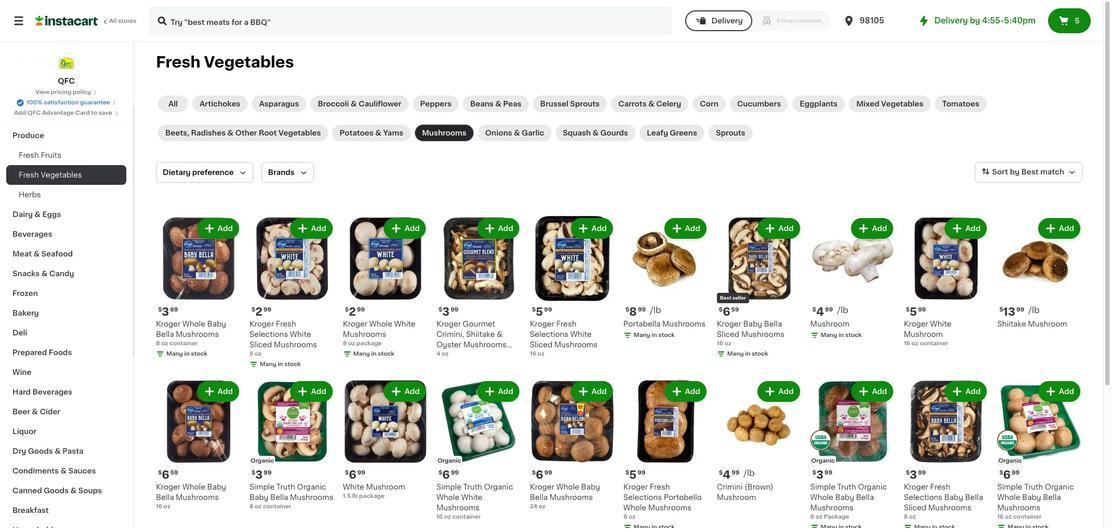 Task type: locate. For each thing, give the bounding box(es) containing it.
& inside the kroger gourmet crimini, shiitake & oyster mushrooms blend
[[497, 331, 503, 339]]

/lb for 13
[[1029, 306, 1040, 315]]

crimini
[[717, 484, 743, 491]]

garlic
[[522, 130, 544, 137]]

simple for simple truth organic baby bella mushrooms 8 oz container
[[250, 484, 275, 491]]

in for kroger whole baby bella mushrooms
[[184, 352, 190, 357]]

satisfaction
[[44, 100, 79, 106]]

oz inside simple truth organic baby bella mushrooms 8 oz container
[[255, 504, 262, 510]]

kroger inside the kroger gourmet crimini, shiitake & oyster mushrooms blend
[[437, 321, 461, 328]]

1 horizontal spatial 4
[[723, 470, 731, 481]]

kroger for kroger whole baby bella mushrooms 16 oz
[[156, 484, 181, 491]]

kroger inside kroger whole baby bella mushrooms 8 oz container
[[156, 321, 181, 328]]

$ 3 99 for kroger fresh selections baby bella sliced mushrooms
[[906, 470, 926, 481]]

kroger for kroger baby bella sliced mushrooms 16 oz
[[717, 321, 742, 328]]

stores
[[118, 18, 137, 24]]

0 vertical spatial package
[[357, 341, 382, 347]]

liquor
[[12, 429, 36, 436]]

truth inside simple truth organic baby bella mushrooms 8 oz container
[[276, 484, 295, 491]]

cauliflower
[[359, 100, 402, 108]]

kroger inside the kroger whole baby bella mushrooms 24 oz
[[530, 484, 555, 491]]

3 for kroger whole baby bella mushrooms
[[162, 307, 169, 318]]

container inside the simple truth organic whole white mushrooms 16 oz container
[[453, 515, 481, 520]]

99 inside $ 4 99 /lb
[[825, 307, 833, 313]]

5 for kroger fresh selections white sliced mushrooms
[[536, 307, 543, 318]]

2 truth from the left
[[463, 484, 482, 491]]

by
[[970, 17, 981, 24], [1010, 169, 1020, 176]]

3 up the crimini,
[[442, 307, 450, 318]]

product group containing 8
[[624, 216, 709, 342]]

3 for kroger gourmet crimini, shiitake & oyster mushrooms blend
[[442, 307, 450, 318]]

1 horizontal spatial delivery
[[935, 17, 968, 24]]

1 horizontal spatial all
[[168, 100, 178, 108]]

& for dairy & eggs
[[34, 211, 41, 218]]

2 up the 'kroger fresh selections white sliced mushrooms 8 oz'
[[255, 307, 262, 318]]

& inside broccoli & cauliflower link
[[351, 100, 357, 108]]

product group
[[156, 216, 241, 361], [250, 216, 335, 371], [343, 216, 428, 361], [437, 216, 522, 359], [530, 216, 615, 359], [624, 216, 709, 342], [717, 216, 802, 361], [811, 216, 896, 342], [904, 216, 989, 348], [998, 216, 1083, 330], [156, 380, 241, 512], [250, 380, 335, 512], [343, 380, 428, 501], [437, 380, 522, 522], [530, 380, 615, 512], [624, 380, 709, 529], [717, 380, 802, 503], [811, 380, 896, 529], [904, 380, 989, 529], [998, 380, 1083, 529]]

1 horizontal spatial 59
[[732, 307, 739, 313]]

goods for dry
[[28, 448, 53, 456]]

many for kroger whole baby bella mushrooms
[[166, 352, 183, 357]]

2 simple from the left
[[437, 484, 462, 491]]

$ 6 99 up the kroger whole baby bella mushrooms 24 oz
[[532, 470, 553, 481]]

0 horizontal spatial shiitake
[[466, 331, 495, 339]]

best inside field
[[1022, 169, 1039, 176]]

0 horizontal spatial sprouts
[[570, 100, 600, 108]]

baby inside kroger whole baby bella mushrooms 16 oz
[[207, 484, 226, 491]]

8 inside the 'kroger fresh selections white sliced mushrooms 8 oz'
[[250, 352, 253, 357]]

kroger inside kroger baby bella sliced mushrooms 16 oz
[[717, 321, 742, 328]]

kroger for kroger gourmet crimini, shiitake & oyster mushrooms blend
[[437, 321, 461, 328]]

whole inside kroger whole baby bella mushrooms 16 oz
[[182, 484, 205, 491]]

simple inside simple truth organic whole baby bella mushrooms 8 oz package
[[811, 484, 836, 491]]

mushrooms link
[[415, 125, 474, 141]]

corn
[[700, 100, 719, 108]]

meat
[[12, 251, 32, 258]]

& inside dairy & eggs link
[[34, 211, 41, 218]]

$ 6 99 up the simple truth organic whole white mushrooms 16 oz container
[[439, 470, 459, 481]]

$ 3 99 up the kroger fresh selections baby bella sliced mushrooms 8 oz
[[906, 470, 926, 481]]

container inside simple truth organic whole baby bella mushrooms 16 oz container
[[1014, 515, 1042, 520]]

3 for kroger fresh selections baby bella sliced mushrooms
[[910, 470, 917, 481]]

3 up simple truth organic baby bella mushrooms 8 oz container
[[255, 470, 263, 481]]

$ 3 69
[[158, 307, 178, 318]]

0 horizontal spatial $ 2 99
[[252, 307, 271, 318]]

onions
[[485, 130, 512, 137]]

item badge image
[[998, 431, 1019, 452]]

0 horizontal spatial 59
[[170, 471, 178, 476]]

by left 4:55-
[[970, 17, 981, 24]]

kroger whole white mushrooms 8 oz package
[[343, 321, 416, 347]]

kroger fresh selections baby bella sliced mushrooms 8 oz
[[904, 484, 983, 520]]

0 vertical spatial all
[[109, 18, 117, 24]]

sprouts up squash
[[570, 100, 600, 108]]

organic inside simple truth organic whole baby bella mushrooms 8 oz package
[[858, 484, 887, 491]]

portabella mushrooms
[[624, 321, 706, 328]]

fresh vegetables down fruits
[[19, 172, 82, 179]]

0 horizontal spatial qfc
[[27, 110, 41, 116]]

whole inside kroger whole baby bella mushrooms 8 oz container
[[182, 321, 205, 328]]

$ inside $ 4 99
[[719, 471, 723, 476]]

& right the crimini,
[[497, 331, 503, 339]]

1 vertical spatial $4.99 per pound element
[[717, 469, 802, 482]]

& right meat
[[34, 251, 40, 258]]

dairy & eggs link
[[6, 205, 126, 225]]

1 vertical spatial shiitake
[[466, 331, 495, 339]]

corn link
[[693, 96, 726, 112]]

$ 5 99
[[906, 307, 926, 318], [532, 307, 552, 318], [626, 470, 646, 481]]

6 up the simple truth organic whole white mushrooms 16 oz container
[[442, 470, 450, 481]]

0 horizontal spatial $ 6 59
[[158, 470, 178, 481]]

3 for simple truth organic whole baby bella mushrooms
[[817, 470, 824, 481]]

kroger for kroger whole baby bella mushrooms 24 oz
[[530, 484, 555, 491]]

6 up lb
[[349, 470, 356, 481]]

produce
[[12, 132, 44, 139]]

1 horizontal spatial $ 5 99
[[626, 470, 646, 481]]

1 horizontal spatial best
[[1022, 169, 1039, 176]]

& inside snacks & candy link
[[41, 270, 48, 278]]

product group containing 13
[[998, 216, 1083, 330]]

3 truth from the left
[[838, 484, 856, 491]]

16 inside kroger baby bella sliced mushrooms 16 oz
[[717, 341, 723, 347]]

in down kroger whole white mushrooms 8 oz package
[[371, 352, 377, 357]]

3 $ 6 99 from the left
[[532, 470, 553, 481]]

1 horizontal spatial shiitake
[[998, 321, 1027, 328]]

& left eggs
[[34, 211, 41, 218]]

dry goods & pasta link
[[6, 442, 126, 462]]

fresh inside kroger fresh selections portobello whole mushrooms 8 oz
[[650, 484, 670, 491]]

& right beer
[[32, 409, 38, 416]]

1 vertical spatial beverages
[[33, 389, 72, 396]]

recipes
[[12, 93, 43, 100]]

beans & peas link
[[463, 96, 529, 112]]

goods down condiments & sauces
[[44, 488, 69, 495]]

truth for simple truth organic baby bella mushrooms 8 oz container
[[276, 484, 295, 491]]

99 inside "$ 13 99 /lb"
[[1017, 307, 1025, 313]]

mixed vegetables
[[857, 100, 924, 108]]

1 vertical spatial $ 6 59
[[158, 470, 178, 481]]

59
[[732, 307, 739, 313], [170, 471, 178, 476]]

0 vertical spatial $4.99 per pound element
[[811, 306, 896, 319]]

add button
[[198, 219, 238, 238], [291, 219, 332, 238], [385, 219, 425, 238], [478, 219, 519, 238], [572, 219, 612, 238], [666, 219, 706, 238], [759, 219, 799, 238], [853, 219, 893, 238], [946, 219, 986, 238], [1040, 219, 1080, 238], [198, 383, 238, 401], [291, 383, 332, 401], [385, 383, 425, 401], [478, 383, 519, 401], [572, 383, 612, 401], [666, 383, 706, 401], [759, 383, 799, 401], [853, 383, 893, 401], [946, 383, 986, 401], [1040, 383, 1080, 401]]

service type group
[[686, 10, 831, 31]]

whole inside simple truth organic whole baby bella mushrooms 16 oz container
[[998, 494, 1021, 502]]

$ 6 59 for kroger whole baby bella mushrooms
[[158, 470, 178, 481]]

$ 5 99 up the kroger fresh selections white sliced mushrooms 16 oz
[[532, 307, 552, 318]]

$ inside $ 3 69
[[158, 307, 162, 313]]

4 oz
[[437, 352, 449, 357]]

again
[[53, 35, 73, 42]]

mushrooms inside kroger whole white mushrooms 8 oz package
[[343, 331, 386, 339]]

& for meat & seafood
[[34, 251, 40, 258]]

$ 3 99 up simple truth organic baby bella mushrooms 8 oz container
[[252, 470, 272, 481]]

many down kroger whole white mushrooms 8 oz package
[[353, 352, 370, 357]]

& left garlic
[[514, 130, 520, 137]]

1 horizontal spatial $4.99 per pound element
[[811, 306, 896, 319]]

$ 3 99 for kroger gourmet crimini, shiitake & oyster mushrooms blend
[[439, 307, 459, 318]]

1 horizontal spatial $ 2 99
[[345, 307, 365, 318]]

leafy
[[647, 130, 668, 137]]

& inside the potatoes & yams link
[[375, 130, 382, 137]]

beverages down the dairy & eggs
[[12, 231, 52, 238]]

2 $ 6 99 from the left
[[439, 470, 459, 481]]

by inside field
[[1010, 169, 1020, 176]]

fresh vegetables up artichokes
[[156, 55, 294, 70]]

3 simple from the left
[[811, 484, 836, 491]]

qfc down 100%
[[27, 110, 41, 116]]

all left stores
[[109, 18, 117, 24]]

1 vertical spatial all
[[168, 100, 178, 108]]

/lb inside $ 8 99 /lb
[[650, 306, 661, 315]]

stock inside product group
[[659, 333, 675, 339]]

mushrooms inside kroger fresh selections portobello whole mushrooms 8 oz
[[649, 505, 692, 512]]

1 vertical spatial by
[[1010, 169, 1020, 176]]

portobello
[[664, 494, 702, 502]]

5 for kroger fresh selections portobello whole mushrooms
[[630, 470, 637, 481]]

kroger baby bella sliced mushrooms 16 oz
[[717, 321, 785, 347]]

$ 6 99 up lb
[[345, 470, 365, 481]]

item badge image
[[811, 431, 831, 452]]

0 horizontal spatial delivery
[[712, 17, 743, 24]]

baby inside simple truth organic whole baby bella mushrooms 8 oz package
[[836, 494, 855, 502]]

& for snacks & candy
[[41, 270, 48, 278]]

99
[[264, 307, 271, 313], [357, 307, 365, 313], [451, 307, 459, 313], [638, 307, 646, 313], [825, 307, 833, 313], [918, 307, 926, 313], [544, 307, 552, 313], [1017, 307, 1025, 313], [264, 471, 272, 476], [358, 471, 365, 476], [451, 471, 459, 476], [638, 471, 646, 476], [732, 471, 740, 476], [825, 471, 833, 476], [918, 471, 926, 476], [545, 471, 553, 476], [1012, 471, 1020, 476]]

baby inside the kroger fresh selections baby bella sliced mushrooms 8 oz
[[945, 494, 964, 502]]

bella inside kroger whole baby bella mushrooms 16 oz
[[156, 494, 174, 502]]

1 simple from the left
[[250, 484, 275, 491]]

$ 5 99 up the kroger white mushroom 16 oz container at bottom right
[[906, 307, 926, 318]]

2 vertical spatial 4
[[723, 470, 731, 481]]

stock down the 'kroger fresh selections white sliced mushrooms 8 oz'
[[285, 362, 301, 368]]

shiitake down 13
[[998, 321, 1027, 328]]

0 horizontal spatial best
[[720, 296, 732, 301]]

5 button
[[1049, 8, 1091, 33]]

truth
[[276, 484, 295, 491], [463, 484, 482, 491], [838, 484, 856, 491], [1025, 484, 1043, 491]]

8
[[630, 307, 637, 318], [156, 341, 160, 347], [343, 341, 347, 347], [250, 352, 253, 357], [250, 504, 253, 510], [624, 515, 628, 520], [811, 515, 815, 520], [904, 515, 908, 520]]

truth inside simple truth organic whole baby bella mushrooms 8 oz package
[[838, 484, 856, 491]]

brands
[[268, 169, 295, 176]]

mixed
[[857, 100, 880, 108]]

bella inside simple truth organic whole baby bella mushrooms 16 oz container
[[1043, 494, 1061, 502]]

organic inside the simple truth organic whole white mushrooms 16 oz container
[[484, 484, 513, 491]]

59 for kroger whole baby bella mushrooms
[[170, 471, 178, 476]]

& left peas
[[496, 100, 502, 108]]

beverages
[[12, 231, 52, 238], [33, 389, 72, 396]]

many
[[634, 333, 651, 339], [821, 333, 838, 339], [166, 352, 183, 357], [353, 352, 370, 357], [728, 352, 744, 357], [260, 362, 276, 368]]

all for all stores
[[109, 18, 117, 24]]

stock for kroger baby bella sliced mushrooms
[[752, 352, 769, 357]]

shiitake inside product group
[[998, 321, 1027, 328]]

2 horizontal spatial $ 5 99
[[906, 307, 926, 318]]

1 vertical spatial best
[[720, 296, 732, 301]]

gourds
[[601, 130, 628, 137]]

kroger for kroger fresh selections baby bella sliced mushrooms 8 oz
[[904, 484, 929, 491]]

brussel sprouts link
[[533, 96, 607, 112]]

beets, radishes & other root vegetables
[[165, 130, 321, 137]]

many in stock for kroger whole white mushrooms
[[353, 352, 394, 357]]

5
[[1075, 17, 1080, 24], [910, 307, 917, 318], [536, 307, 543, 318], [630, 470, 637, 481]]

3 left 69
[[162, 307, 169, 318]]

$ 6 59 up kroger whole baby bella mushrooms 16 oz
[[158, 470, 178, 481]]

0 vertical spatial 59
[[732, 307, 739, 313]]

shiitake down gourmet at the left bottom of page
[[466, 331, 495, 339]]

& inside squash & gourds link
[[593, 130, 599, 137]]

many in stock down the 'kroger fresh selections white sliced mushrooms 8 oz'
[[260, 362, 301, 368]]

16 inside kroger whole baby bella mushrooms 16 oz
[[156, 504, 162, 510]]

vegetables inside "link"
[[279, 130, 321, 137]]

100% satisfaction guarantee
[[27, 100, 110, 106]]

oz inside kroger whole baby bella mushrooms 16 oz
[[164, 504, 171, 510]]

stock for kroger fresh selections white sliced mushrooms
[[285, 362, 301, 368]]

many in stock down kroger whole white mushrooms 8 oz package
[[353, 352, 394, 357]]

hard beverages
[[12, 389, 72, 396]]

goods up condiments
[[28, 448, 53, 456]]

many down portabella at the right bottom of page
[[634, 333, 651, 339]]

& left soups
[[70, 488, 77, 495]]

eggs
[[42, 211, 61, 218]]

many down kroger baby bella sliced mushrooms 16 oz
[[728, 352, 744, 357]]

delivery for delivery by 4:55-5:40pm
[[935, 17, 968, 24]]

$ inside $ 4 99 /lb
[[813, 307, 817, 313]]

add
[[14, 110, 26, 116], [218, 225, 233, 232], [311, 225, 326, 232], [405, 225, 420, 232], [498, 225, 513, 232], [592, 225, 607, 232], [685, 225, 701, 232], [779, 225, 794, 232], [872, 225, 888, 232], [966, 225, 981, 232], [1059, 225, 1075, 232], [218, 388, 233, 396], [311, 388, 326, 396], [405, 388, 420, 396], [498, 388, 513, 396], [592, 388, 607, 396], [685, 388, 701, 396], [779, 388, 794, 396], [872, 388, 888, 396], [966, 388, 981, 396], [1059, 388, 1075, 396]]

& left "candy"
[[41, 270, 48, 278]]

4 for $ 4 99 /lb
[[817, 307, 824, 318]]

shiitake mushroom
[[998, 321, 1068, 328]]

meat & seafood
[[12, 251, 73, 258]]

& for potatoes & yams
[[375, 130, 382, 137]]

6 for white mushroom 1.5 lb package
[[349, 470, 356, 481]]

1 2 from the left
[[255, 307, 262, 318]]

mushrooms inside the simple truth organic whole white mushrooms 16 oz container
[[437, 505, 480, 512]]

None search field
[[149, 6, 672, 35]]

white inside white mushroom 1.5 lb package
[[343, 484, 364, 491]]

portabella
[[624, 321, 661, 328]]

& left celery
[[649, 100, 655, 108]]

simple for simple truth organic whole white mushrooms 16 oz container
[[437, 484, 462, 491]]

whole inside the kroger whole baby bella mushrooms 24 oz
[[556, 484, 580, 491]]

0 vertical spatial qfc
[[58, 77, 75, 85]]

& inside the onions & garlic link
[[514, 130, 520, 137]]

2 $ 2 99 from the left
[[345, 307, 365, 318]]

1 vertical spatial package
[[359, 494, 385, 500]]

baby inside the kroger whole baby bella mushrooms 24 oz
[[581, 484, 600, 491]]

many for kroger fresh selections white sliced mushrooms
[[260, 362, 276, 368]]

6 up 24
[[536, 470, 544, 481]]

$4.99 per pound element
[[811, 306, 896, 319], [717, 469, 802, 482]]

0 horizontal spatial 2
[[255, 307, 262, 318]]

many for kroger whole white mushrooms
[[353, 352, 370, 357]]

beverages inside "link"
[[33, 389, 72, 396]]

many in stock for kroger baby bella sliced mushrooms
[[728, 352, 769, 357]]

$ 5 99 up kroger fresh selections portobello whole mushrooms 8 oz
[[626, 470, 646, 481]]

qfc up view pricing policy link
[[58, 77, 75, 85]]

many down kroger whole baby bella mushrooms 8 oz container
[[166, 352, 183, 357]]

0 vertical spatial fresh vegetables
[[156, 55, 294, 70]]

& left other
[[227, 130, 234, 137]]

59 down best seller
[[732, 307, 739, 313]]

snacks & candy link
[[6, 264, 126, 284]]

1 vertical spatial 59
[[170, 471, 178, 476]]

whole inside simple truth organic whole baby bella mushrooms 8 oz package
[[811, 494, 834, 502]]

selections inside the 'kroger fresh selections white sliced mushrooms 8 oz'
[[250, 331, 288, 339]]

by right sort
[[1010, 169, 1020, 176]]

59 up kroger whole baby bella mushrooms 16 oz
[[170, 471, 178, 476]]

all up the beets,
[[168, 100, 178, 108]]

best left seller
[[720, 296, 732, 301]]

stock down kroger whole baby bella mushrooms 8 oz container
[[191, 352, 207, 357]]

$
[[158, 307, 162, 313], [252, 307, 255, 313], [345, 307, 349, 313], [439, 307, 442, 313], [626, 307, 630, 313], [719, 307, 723, 313], [813, 307, 817, 313], [906, 307, 910, 313], [532, 307, 536, 313], [1000, 307, 1004, 313], [158, 471, 162, 476], [252, 471, 255, 476], [345, 471, 349, 476], [439, 471, 442, 476], [626, 471, 630, 476], [719, 471, 723, 476], [813, 471, 817, 476], [906, 471, 910, 476], [532, 471, 536, 476], [1000, 471, 1004, 476]]

6 for simple truth organic whole white mushrooms 16 oz container
[[442, 470, 450, 481]]

mushrooms inside simple truth organic baby bella mushrooms 8 oz container
[[290, 494, 333, 502]]

0 horizontal spatial by
[[970, 17, 981, 24]]

many down the 'kroger fresh selections white sliced mushrooms 8 oz'
[[260, 362, 276, 368]]

qfc logo image
[[56, 54, 76, 74]]

4 $ 6 99 from the left
[[1000, 470, 1020, 481]]

3 down item badge icon in the bottom of the page
[[817, 470, 824, 481]]

simple for simple truth organic whole baby bella mushrooms 8 oz package
[[811, 484, 836, 491]]

carrots & celery
[[619, 100, 681, 108]]

card
[[75, 110, 90, 116]]

& left "yams"
[[375, 130, 382, 137]]

in down kroger baby bella sliced mushrooms 16 oz
[[745, 352, 751, 357]]

herbs link
[[6, 185, 126, 205]]

view
[[35, 89, 49, 95]]

organic
[[251, 459, 274, 464], [438, 459, 461, 464], [812, 459, 835, 464], [999, 459, 1022, 464], [297, 484, 326, 491], [484, 484, 513, 491], [858, 484, 887, 491], [1045, 484, 1074, 491]]

1 vertical spatial sprouts
[[716, 130, 746, 137]]

mushroom inside the kroger white mushroom 16 oz container
[[904, 331, 943, 339]]

package
[[357, 341, 382, 347], [359, 494, 385, 500]]

kroger inside kroger whole baby bella mushrooms 16 oz
[[156, 484, 181, 491]]

kroger inside kroger fresh selections portobello whole mushrooms 8 oz
[[624, 484, 648, 491]]

1 truth from the left
[[276, 484, 295, 491]]

in down kroger whole baby bella mushrooms 8 oz container
[[184, 352, 190, 357]]

2 2 from the left
[[349, 307, 356, 318]]

simple
[[250, 484, 275, 491], [437, 484, 462, 491], [811, 484, 836, 491], [998, 484, 1023, 491]]

16 inside the simple truth organic whole white mushrooms 16 oz container
[[437, 515, 443, 520]]

sprouts down corn
[[716, 130, 746, 137]]

truth inside simple truth organic whole baby bella mushrooms 16 oz container
[[1025, 484, 1043, 491]]

& left pasta
[[55, 448, 61, 456]]

3 for simple truth organic baby bella mushrooms
[[255, 470, 263, 481]]

1 horizontal spatial 2
[[349, 307, 356, 318]]

pasta
[[63, 448, 84, 456]]

cucumbers link
[[730, 96, 789, 112]]

0 vertical spatial shiitake
[[998, 321, 1027, 328]]

mushrooms inside simple truth organic whole baby bella mushrooms 16 oz container
[[998, 505, 1041, 512]]

2
[[255, 307, 262, 318], [349, 307, 356, 318]]

fresh vegetables
[[156, 55, 294, 70], [19, 172, 82, 179]]

canned goods & soups link
[[6, 482, 126, 501]]

$ 2 99 up kroger whole white mushrooms 8 oz package
[[345, 307, 365, 318]]

beverages up cider
[[33, 389, 72, 396]]

in down portabella mushrooms
[[652, 333, 657, 339]]

root
[[259, 130, 277, 137]]

0 horizontal spatial $4.99 per pound element
[[717, 469, 802, 482]]

qfc
[[58, 77, 75, 85], [27, 110, 41, 116]]

selections for 3
[[904, 494, 943, 502]]

selections inside kroger fresh selections portobello whole mushrooms 8 oz
[[624, 494, 662, 502]]

broccoli & cauliflower
[[318, 100, 402, 108]]

& inside beans & peas link
[[496, 100, 502, 108]]

& for carrots & celery
[[649, 100, 655, 108]]

canned
[[12, 488, 42, 495]]

stock down kroger baby bella sliced mushrooms 16 oz
[[752, 352, 769, 357]]

$ 3 99 up the crimini,
[[439, 307, 459, 318]]

mushrooms inside the kroger whole baby bella mushrooms 24 oz
[[550, 494, 593, 502]]

sprouts link
[[709, 125, 753, 141]]

mushrooms inside the 'kroger fresh selections white sliced mushrooms 8 oz'
[[274, 342, 317, 349]]

oz inside simple truth organic whole baby bella mushrooms 8 oz package
[[816, 515, 823, 520]]

many in stock down kroger baby bella sliced mushrooms 16 oz
[[728, 352, 769, 357]]

0 vertical spatial 4
[[817, 307, 824, 318]]

1 vertical spatial goods
[[44, 488, 69, 495]]

asparagus
[[259, 100, 299, 108]]

brussel sprouts
[[540, 100, 600, 108]]

white inside the kroger white mushroom 16 oz container
[[931, 321, 952, 328]]

1 $ 2 99 from the left
[[252, 307, 271, 318]]

kroger inside the kroger fresh selections baby bella sliced mushrooms 8 oz
[[904, 484, 929, 491]]

crimini,
[[437, 331, 464, 339]]

condiments & sauces link
[[6, 462, 126, 482]]

$ 3 99 down item badge icon in the bottom of the page
[[813, 470, 833, 481]]

simple inside simple truth organic baby bella mushrooms 8 oz container
[[250, 484, 275, 491]]

best left match
[[1022, 169, 1039, 176]]

1 horizontal spatial by
[[1010, 169, 1020, 176]]

sliced
[[717, 331, 740, 339], [250, 342, 272, 349], [530, 342, 553, 349], [904, 505, 927, 512]]

0 vertical spatial $ 6 59
[[719, 307, 739, 318]]

whole inside the simple truth organic whole white mushrooms 16 oz container
[[437, 494, 460, 502]]

4 simple from the left
[[998, 484, 1023, 491]]

vegetables up 'artichokes' "link"
[[204, 55, 294, 70]]

in for kroger fresh selections white sliced mushrooms
[[278, 362, 283, 368]]

in down the 'kroger fresh selections white sliced mushrooms 8 oz'
[[278, 362, 283, 368]]

condiments & sauces
[[12, 468, 96, 475]]

4 truth from the left
[[1025, 484, 1043, 491]]

1 $ 6 99 from the left
[[345, 470, 365, 481]]

brands button
[[261, 162, 314, 183]]

0 horizontal spatial 4
[[437, 352, 441, 357]]

match
[[1041, 169, 1065, 176]]

& left sauces
[[61, 468, 67, 475]]

$ 6 99 down item badge image
[[1000, 470, 1020, 481]]

$13.99 per pound element
[[998, 306, 1083, 319]]

canned goods & soups
[[12, 488, 102, 495]]

$ 6 59 down best seller
[[719, 307, 739, 318]]

1 horizontal spatial $ 6 59
[[719, 307, 739, 318]]

0 vertical spatial by
[[970, 17, 981, 24]]

1 horizontal spatial sprouts
[[716, 130, 746, 137]]

0 horizontal spatial $ 5 99
[[532, 307, 552, 318]]

& right broccoli
[[351, 100, 357, 108]]

$ 6 99 for simple
[[439, 470, 459, 481]]

6 for kroger whole baby bella mushrooms 16 oz
[[162, 470, 169, 481]]

1 vertical spatial fresh vegetables
[[19, 172, 82, 179]]

& left gourds
[[593, 130, 599, 137]]

many in stock down kroger whole baby bella mushrooms 8 oz container
[[166, 352, 207, 357]]

fresh
[[156, 55, 201, 70], [19, 152, 39, 159], [19, 172, 39, 179], [276, 321, 296, 328], [556, 321, 577, 328], [650, 484, 670, 491], [931, 484, 951, 491]]

by for sort
[[1010, 169, 1020, 176]]

0 vertical spatial goods
[[28, 448, 53, 456]]

peppers link
[[413, 96, 459, 112]]

$ 2 99 up the 'kroger fresh selections white sliced mushrooms 8 oz'
[[252, 307, 271, 318]]

many in stock for kroger whole baby bella mushrooms
[[166, 352, 207, 357]]

add inside the 'add qfc advantage card to save' link
[[14, 110, 26, 116]]

stock down kroger whole white mushrooms 8 oz package
[[378, 352, 394, 357]]

vegetables right the root
[[279, 130, 321, 137]]

preference
[[192, 169, 234, 176]]

6 up kroger whole baby bella mushrooms 16 oz
[[162, 470, 169, 481]]

1.5
[[343, 494, 351, 500]]

1 horizontal spatial qfc
[[58, 77, 75, 85]]

0 vertical spatial best
[[1022, 169, 1039, 176]]

0 vertical spatial sprouts
[[570, 100, 600, 108]]

3 up the kroger fresh selections baby bella sliced mushrooms 8 oz
[[910, 470, 917, 481]]

stock down portabella mushrooms
[[659, 333, 675, 339]]

4
[[817, 307, 824, 318], [437, 352, 441, 357], [723, 470, 731, 481]]

in down $ 4 99 /lb
[[839, 333, 844, 339]]

2 up kroger whole white mushrooms 8 oz package
[[349, 307, 356, 318]]

2 horizontal spatial 4
[[817, 307, 824, 318]]

simple inside the simple truth organic whole white mushrooms 16 oz container
[[437, 484, 462, 491]]

0 horizontal spatial all
[[109, 18, 117, 24]]

all for all
[[168, 100, 178, 108]]

truth inside the simple truth organic whole white mushrooms 16 oz container
[[463, 484, 482, 491]]

all stores link
[[35, 6, 137, 35]]



Task type: vqa. For each thing, say whether or not it's contained in the screenshot.
BETTER
no



Task type: describe. For each thing, give the bounding box(es) containing it.
mushrooms inside the kroger gourmet crimini, shiitake & oyster mushrooms blend
[[464, 342, 507, 349]]

98105
[[860, 17, 885, 24]]

& for condiments & sauces
[[61, 468, 67, 475]]

whole inside kroger fresh selections portobello whole mushrooms 8 oz
[[624, 505, 647, 512]]

snacks & candy
[[12, 270, 74, 278]]

(brown)
[[745, 484, 774, 491]]

recipes link
[[6, 86, 126, 106]]

qfc link
[[56, 54, 76, 86]]

beverages link
[[6, 225, 126, 244]]

gourmet
[[463, 321, 496, 328]]

shiitake inside the kroger gourmet crimini, shiitake & oyster mushrooms blend
[[466, 331, 495, 339]]

$ 5 99 for white
[[906, 307, 926, 318]]

truth for simple truth organic whole baby bella mushrooms 8 oz package
[[838, 484, 856, 491]]

1 vertical spatial 4
[[437, 352, 441, 357]]

best for best seller
[[720, 296, 732, 301]]

4 for $ 4 99
[[723, 470, 731, 481]]

$ inside "$ 13 99 /lb"
[[1000, 307, 1004, 313]]

stock for kroger whole baby bella mushrooms
[[191, 352, 207, 357]]

leafy greens link
[[640, 125, 705, 141]]

sort by
[[993, 169, 1020, 176]]

& for onions & garlic
[[514, 130, 520, 137]]

vegetables right the mixed
[[882, 100, 924, 108]]

container inside kroger whole baby bella mushrooms 8 oz container
[[170, 341, 198, 347]]

5 inside button
[[1075, 17, 1080, 24]]

dry goods & pasta
[[12, 448, 84, 456]]

best for best match
[[1022, 169, 1039, 176]]

simple for simple truth organic whole baby bella mushrooms 16 oz container
[[998, 484, 1023, 491]]

oz inside kroger fresh selections portobello whole mushrooms 8 oz
[[629, 515, 636, 520]]

2 for kroger fresh selections white sliced mushrooms
[[255, 307, 262, 318]]

& inside canned goods & soups link
[[70, 488, 77, 495]]

6 down best seller
[[723, 307, 731, 318]]

$4.99 per pound element for mushroom
[[811, 306, 896, 319]]

beer & cider link
[[6, 403, 126, 422]]

mushroom inside white mushroom 1.5 lb package
[[366, 484, 405, 491]]

many down $ 4 99 /lb
[[821, 333, 838, 339]]

69
[[170, 307, 178, 313]]

99 inside $ 4 99
[[732, 471, 740, 476]]

$ inside $ 8 99 /lb
[[626, 307, 630, 313]]

produce link
[[6, 126, 126, 146]]

6 for kroger whole baby bella mushrooms 24 oz
[[536, 470, 544, 481]]

broccoli
[[318, 100, 349, 108]]

mushrooms inside kroger whole baby bella mushrooms 16 oz
[[176, 494, 219, 502]]

asparagus link
[[252, 96, 306, 112]]

celery
[[656, 100, 681, 108]]

16 inside the kroger white mushroom 16 oz container
[[904, 341, 911, 347]]

all stores
[[109, 18, 137, 24]]

whole inside kroger whole white mushrooms 8 oz package
[[369, 321, 393, 328]]

peas
[[503, 100, 522, 108]]

$ 4 99 /lb
[[813, 306, 849, 318]]

$ 3 99 for simple truth organic baby bella mushrooms
[[252, 470, 272, 481]]

stock for kroger whole white mushrooms
[[378, 352, 394, 357]]

bella inside simple truth organic whole baby bella mushrooms 8 oz package
[[856, 494, 874, 502]]

98105 button
[[843, 6, 906, 35]]

kroger fresh selections portobello whole mushrooms 8 oz
[[624, 484, 702, 520]]

mushrooms inside product group
[[663, 321, 706, 328]]

mushrooms inside the kroger fresh selections baby bella sliced mushrooms 8 oz
[[929, 505, 972, 512]]

by for delivery
[[970, 17, 981, 24]]

kroger fresh selections white sliced mushrooms 16 oz
[[530, 321, 598, 357]]

baby inside kroger whole baby bella mushrooms 8 oz container
[[207, 321, 226, 328]]

oz inside the kroger white mushroom 16 oz container
[[912, 341, 919, 347]]

/lb for 4
[[837, 306, 849, 315]]

many for kroger baby bella sliced mushrooms
[[728, 352, 744, 357]]

package
[[824, 515, 850, 520]]

bella inside kroger baby bella sliced mushrooms 16 oz
[[764, 321, 782, 328]]

beets,
[[165, 130, 189, 137]]

kroger whole baby bella mushrooms 16 oz
[[156, 484, 226, 510]]

dietary
[[163, 169, 191, 176]]

bakery
[[12, 310, 39, 317]]

oz inside the simple truth organic whole white mushrooms 16 oz container
[[444, 515, 451, 520]]

many in stock down portabella mushrooms
[[634, 333, 675, 339]]

100% satisfaction guarantee button
[[16, 97, 116, 107]]

potatoes & yams link
[[333, 125, 411, 141]]

oz inside kroger whole baby bella mushrooms 8 oz container
[[161, 341, 168, 347]]

& for beer & cider
[[32, 409, 38, 416]]

selections for 5
[[624, 494, 662, 502]]

fresh inside the 'kroger fresh selections white sliced mushrooms 8 oz'
[[276, 321, 296, 328]]

other
[[235, 130, 257, 137]]

beer
[[12, 409, 30, 416]]

8 inside kroger whole white mushrooms 8 oz package
[[343, 341, 347, 347]]

wine link
[[6, 363, 126, 383]]

oz inside the 'kroger fresh selections white sliced mushrooms 8 oz'
[[255, 352, 262, 357]]

8 inside the kroger fresh selections baby bella sliced mushrooms 8 oz
[[904, 515, 908, 520]]

59 for kroger baby bella sliced mushrooms
[[732, 307, 739, 313]]

white inside the kroger fresh selections white sliced mushrooms 16 oz
[[571, 331, 592, 339]]

fresh fruits link
[[6, 146, 126, 165]]

pricing
[[51, 89, 71, 95]]

greens
[[670, 130, 697, 137]]

kroger gourmet crimini, shiitake & oyster mushrooms blend
[[437, 321, 507, 359]]

100%
[[27, 100, 42, 106]]

2 for kroger whole white mushrooms
[[349, 307, 356, 318]]

truth for simple truth organic whole white mushrooms 16 oz container
[[463, 484, 482, 491]]

$8.99 per pound element
[[624, 306, 709, 319]]

5 for kroger white mushroom
[[910, 307, 917, 318]]

add qfc advantage card to save link
[[14, 109, 119, 118]]

fresh inside the kroger fresh selections baby bella sliced mushrooms 8 oz
[[931, 484, 951, 491]]

buy it again
[[29, 35, 73, 42]]

Search field
[[150, 7, 671, 34]]

kroger for kroger whole white mushrooms 8 oz package
[[343, 321, 368, 328]]

kroger for kroger fresh selections portobello whole mushrooms 8 oz
[[624, 484, 648, 491]]

squash & gourds
[[563, 130, 628, 137]]

& inside dry goods & pasta link
[[55, 448, 61, 456]]

best seller
[[720, 296, 746, 301]]

kroger for kroger fresh selections white sliced mushrooms 8 oz
[[250, 321, 274, 328]]

wine
[[12, 369, 31, 377]]

$ 2 99 for kroger whole white mushrooms
[[345, 307, 365, 318]]

8 inside simple truth organic whole baby bella mushrooms 8 oz package
[[811, 515, 815, 520]]

$ 6 59 for kroger baby bella sliced mushrooms
[[719, 307, 739, 318]]

delivery button
[[686, 10, 752, 31]]

& for broccoli & cauliflower
[[351, 100, 357, 108]]

baby inside simple truth organic whole baby bella mushrooms 16 oz container
[[1023, 494, 1042, 502]]

8 inside simple truth organic baby bella mushrooms 8 oz container
[[250, 504, 253, 510]]

advantage
[[42, 110, 74, 116]]

$ 2 99 for kroger fresh selections white sliced mushrooms
[[252, 307, 271, 318]]

beans & peas
[[470, 100, 522, 108]]

simple truth organic baby bella mushrooms 8 oz container
[[250, 484, 333, 510]]

kroger white mushroom 16 oz container
[[904, 321, 952, 347]]

fresh vegetables link
[[6, 165, 126, 185]]

vegetables up herbs link
[[41, 172, 82, 179]]

herbs
[[19, 191, 41, 199]]

cider
[[40, 409, 60, 416]]

in for kroger baby bella sliced mushrooms
[[745, 352, 751, 357]]

& for beans & peas
[[496, 100, 502, 108]]

$ 3 99 for simple truth organic whole baby bella mushrooms
[[813, 470, 833, 481]]

0 vertical spatial beverages
[[12, 231, 52, 238]]

$ 6 99 for white
[[345, 470, 365, 481]]

16 inside the kroger fresh selections white sliced mushrooms 16 oz
[[530, 352, 536, 357]]

frozen
[[12, 290, 38, 298]]

onions & garlic
[[485, 130, 544, 137]]

sort
[[993, 169, 1009, 176]]

eggplants link
[[793, 96, 845, 112]]

deli link
[[6, 324, 126, 343]]

candy
[[49, 270, 74, 278]]

sliced inside the kroger fresh selections baby bella sliced mushrooms 8 oz
[[904, 505, 927, 512]]

beer & cider
[[12, 409, 60, 416]]

mushrooms inside kroger whole baby bella mushrooms 8 oz container
[[176, 331, 219, 339]]

$ 5 99 for fresh
[[532, 307, 552, 318]]

goods for canned
[[44, 488, 69, 495]]

$ 8 99 /lb
[[626, 306, 661, 318]]

prepared foods link
[[6, 343, 126, 363]]

prepared
[[12, 350, 47, 357]]

kroger fresh selections white sliced mushrooms 8 oz
[[250, 321, 317, 357]]

sliced inside kroger baby bella sliced mushrooms 16 oz
[[717, 331, 740, 339]]

liquor link
[[6, 422, 126, 442]]

instacart logo image
[[35, 15, 98, 27]]

mushroom inside product group
[[1028, 321, 1068, 328]]

sprouts inside brussel sprouts link
[[570, 100, 600, 108]]

dietary preference
[[163, 169, 234, 176]]

selections for 2
[[250, 331, 288, 339]]

cucumbers
[[737, 100, 781, 108]]

package inside kroger whole white mushrooms 8 oz package
[[357, 341, 382, 347]]

8 inside kroger fresh selections portobello whole mushrooms 8 oz
[[624, 515, 628, 520]]

sliced inside the kroger fresh selections white sliced mushrooms 16 oz
[[530, 342, 553, 349]]

fresh inside the kroger fresh selections white sliced mushrooms 16 oz
[[556, 321, 577, 328]]

8 inside $ 8 99 /lb
[[630, 307, 637, 318]]

8 inside kroger whole baby bella mushrooms 8 oz container
[[156, 341, 160, 347]]

oz inside kroger baby bella sliced mushrooms 16 oz
[[725, 341, 732, 347]]

truth for simple truth organic whole baby bella mushrooms 16 oz container
[[1025, 484, 1043, 491]]

carrots & celery link
[[611, 96, 689, 112]]

$4.99 per pound element for crimini (brown) mushroom
[[717, 469, 802, 482]]

mushrooms inside simple truth organic whole baby bella mushrooms 8 oz package
[[811, 505, 854, 512]]

brussel
[[540, 100, 569, 108]]

delivery for delivery
[[712, 17, 743, 24]]

mushrooms inside the kroger fresh selections white sliced mushrooms 16 oz
[[555, 342, 598, 349]]

organic inside simple truth organic baby bella mushrooms 8 oz container
[[297, 484, 326, 491]]

kroger for kroger white mushroom 16 oz container
[[904, 321, 929, 328]]

mushroom inside crimini (brown) mushroom
[[717, 494, 756, 502]]

many in stock down $ 4 99 /lb
[[821, 333, 862, 339]]

1 vertical spatial qfc
[[27, 110, 41, 116]]

sprouts inside sprouts link
[[716, 130, 746, 137]]

13
[[1004, 307, 1016, 318]]

bella inside the kroger fresh selections baby bella sliced mushrooms 8 oz
[[965, 494, 983, 502]]

baby inside simple truth organic baby bella mushrooms 8 oz container
[[250, 494, 269, 502]]

bella inside the kroger whole baby bella mushrooms 24 oz
[[530, 494, 548, 502]]

organic inside simple truth organic whole baby bella mushrooms 16 oz container
[[1045, 484, 1074, 491]]

bella inside simple truth organic baby bella mushrooms 8 oz container
[[270, 494, 288, 502]]

oz inside the kroger whole baby bella mushrooms 24 oz
[[539, 504, 546, 510]]

many in stock for kroger fresh selections white sliced mushrooms
[[260, 362, 301, 368]]

5:40pm
[[1004, 17, 1036, 24]]

radishes
[[191, 130, 226, 137]]

lists link
[[6, 49, 126, 70]]

0 horizontal spatial fresh vegetables
[[19, 172, 82, 179]]

container inside the kroger white mushroom 16 oz container
[[920, 341, 948, 347]]

delivery by 4:55-5:40pm
[[935, 17, 1036, 24]]

sliced inside the 'kroger fresh selections white sliced mushrooms 8 oz'
[[250, 342, 272, 349]]

oz inside simple truth organic whole baby bella mushrooms 16 oz container
[[1005, 515, 1012, 520]]

& for squash & gourds
[[593, 130, 599, 137]]

$ 13 99 /lb
[[1000, 306, 1040, 318]]

& inside beets, radishes & other root vegetables "link"
[[227, 130, 234, 137]]

Best match Sort by field
[[975, 162, 1083, 183]]

white inside the 'kroger fresh selections white sliced mushrooms 8 oz'
[[290, 331, 311, 339]]

kroger for kroger fresh selections white sliced mushrooms 16 oz
[[530, 321, 555, 328]]

buy it again link
[[6, 28, 126, 49]]

white inside kroger whole white mushrooms 8 oz package
[[394, 321, 416, 328]]

selections inside the kroger fresh selections white sliced mushrooms 16 oz
[[530, 331, 569, 339]]

kroger whole baby bella mushrooms 8 oz container
[[156, 321, 226, 347]]

bella inside kroger whole baby bella mushrooms 8 oz container
[[156, 331, 174, 339]]

package inside white mushroom 1.5 lb package
[[359, 494, 385, 500]]

oyster
[[437, 342, 462, 349]]

hard
[[12, 389, 31, 396]]

many inside product group
[[634, 333, 651, 339]]

stock down $ 4 99 /lb
[[846, 333, 862, 339]]

$ 6 99 for kroger
[[532, 470, 553, 481]]

in for kroger whole white mushrooms
[[371, 352, 377, 357]]

6 down item badge image
[[1004, 470, 1011, 481]]

1 horizontal spatial fresh vegetables
[[156, 55, 294, 70]]

oz inside the kroger fresh selections white sliced mushrooms 16 oz
[[538, 352, 545, 357]]

/lb for 8
[[650, 306, 661, 315]]

kroger for kroger whole baby bella mushrooms 8 oz container
[[156, 321, 181, 328]]

squash & gourds link
[[556, 125, 636, 141]]

thanksgiving link
[[6, 106, 126, 126]]

fruits
[[41, 152, 61, 159]]

99 inside $ 8 99 /lb
[[638, 307, 646, 313]]

oz inside the kroger fresh selections baby bella sliced mushrooms 8 oz
[[909, 515, 916, 520]]

buy
[[29, 35, 44, 42]]



